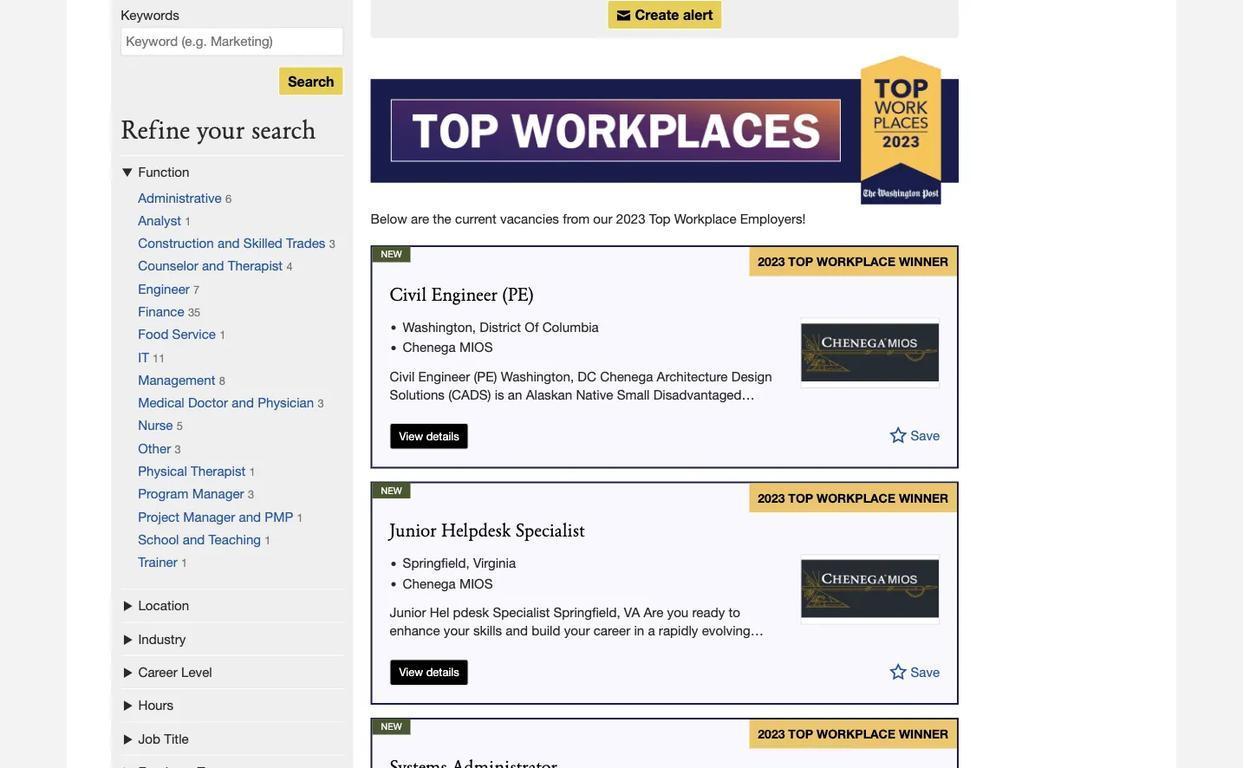 Task type: vqa. For each thing, say whether or not it's contained in the screenshot.


Task type: locate. For each thing, give the bounding box(es) containing it.
washington, up alaskan
[[501, 368, 574, 384]]

1 vertical spatial view details link
[[390, 659, 469, 686]]

engineer up (cads)
[[418, 368, 470, 384]]

new down below at the top left
[[381, 249, 402, 260]]

are right "va"
[[644, 605, 664, 620]]

nurse link
[[138, 418, 173, 433]]

0 vertical spatial springfield,
[[403, 555, 470, 571]]

view details link down the business,
[[390, 423, 469, 449]]

0 vertical spatial a
[[451, 405, 458, 420]]

1 down pmp
[[265, 533, 271, 547]]

engineer for civil engineer (pe)
[[431, 286, 498, 305]]

11
[[153, 351, 165, 364]]

manager up project manager and pmp link
[[192, 486, 244, 501]]

teaching
[[209, 532, 261, 547]]

view down the business,
[[399, 429, 423, 443]]

0 vertical spatial are
[[644, 605, 664, 620]]

junior for junior helpdesk specialist
[[390, 523, 437, 541]]

0 vertical spatial therapist
[[228, 258, 283, 273]]

0 horizontal spatial washington,
[[403, 319, 476, 334]]

a down (cads)
[[451, 405, 458, 420]]

(pe) up is
[[474, 368, 497, 384]]

1 vertical spatial view
[[399, 666, 423, 679]]

1 horizontal spatial are
[[644, 605, 664, 620]]

1 vertical spatial save button
[[890, 660, 940, 681]]

3 right physician
[[318, 397, 324, 410]]

specialist
[[516, 523, 585, 541], [493, 605, 550, 620]]

2 view details from the top
[[399, 666, 459, 679]]

before image for job title
[[121, 731, 138, 746]]

1 vertical spatial are
[[499, 642, 519, 657]]

details down the business,
[[426, 429, 459, 443]]

0 vertical spatial chenega
[[403, 339, 456, 355]]

0 vertical spatial junior
[[390, 523, 437, 541]]

0 vertical spatial chenega mios logo image
[[801, 318, 940, 388]]

view details link
[[390, 423, 469, 449], [390, 659, 469, 686]]

before image inside 'industry' dropdown button
[[121, 631, 138, 646]]

2 vertical spatial new
[[381, 721, 402, 732]]

1 view from the top
[[399, 429, 423, 443]]

(pe) inside civil engineer (pe) washington, dc chenega architecture design solutions (cads) is an alaskan native small disadvantaged business, a wholly owned s...
[[474, 368, 497, 384]]

springfield, virginia chenega mios
[[403, 555, 516, 591]]

skills
[[473, 623, 502, 638]]

0 horizontal spatial your
[[197, 119, 245, 145]]

evolving
[[702, 623, 751, 638]]

construction and skilled trades link
[[138, 235, 326, 251]]

hours
[[138, 698, 174, 713]]

search
[[251, 119, 316, 145]]

your
[[197, 119, 245, 145], [444, 623, 470, 638], [564, 623, 590, 638]]

mios
[[459, 339, 493, 355], [459, 576, 493, 591]]

chenega mios logo image up add to shortlist icon in the right bottom of the page
[[801, 318, 940, 388]]

before image up before icon
[[121, 631, 138, 646]]

washington, down civil engineer (pe)
[[403, 319, 476, 334]]

save right add to shortlist icon in the right bottom of the page
[[911, 428, 940, 443]]

design
[[732, 368, 772, 384]]

2 junior from the top
[[390, 605, 426, 620]]

chenega up 'small'
[[600, 368, 653, 384]]

manager
[[192, 486, 244, 501], [183, 509, 235, 524]]

1 vertical spatial mios
[[459, 576, 493, 591]]

before image down "job"
[[121, 764, 138, 768]]

trades
[[286, 235, 326, 251]]

6 before image from the top
[[121, 764, 138, 768]]

1 vertical spatial washington,
[[501, 368, 574, 384]]

helpdesk
[[441, 523, 511, 541]]

1 before image from the top
[[121, 164, 138, 180]]

new for civil engineer (pe)
[[381, 249, 402, 260]]

a
[[451, 405, 458, 420], [648, 623, 655, 638]]

save right add to shortlist image
[[911, 664, 940, 679]]

are
[[411, 211, 429, 226]]

8
[[219, 374, 225, 387]]

0 horizontal spatial are
[[499, 642, 519, 657]]

are
[[644, 605, 664, 620], [499, 642, 519, 657]]

0 vertical spatial mios
[[459, 339, 493, 355]]

skilled
[[244, 235, 283, 251]]

0 vertical spatial save button
[[890, 424, 940, 444]]

0 vertical spatial view details
[[399, 429, 459, 443]]

and inside junior hel pdesk specialist springfield, va are you ready to enhance your skills and build your career in a rapidly evolving business climate? are ...
[[506, 623, 528, 638]]

are left ...
[[499, 642, 519, 657]]

1 vertical spatial details
[[426, 666, 459, 679]]

engineer inside 'administrative 6 analyst 1 construction and skilled trades 3 counselor and therapist 4 engineer 7 finance 35 food service 1 it 11 management 8 medical doctor and physician 3 nurse 5 other 3 physical therapist 1 program manager 3 project manager and pmp 1 school and teaching 1 trainer 1'
[[138, 281, 190, 296]]

1 new from the top
[[381, 249, 402, 260]]

2 mios from the top
[[459, 576, 493, 591]]

1 save from the top
[[911, 428, 940, 443]]

engineer inside civil engineer (pe) washington, dc chenega architecture design solutions (cads) is an alaskan native small disadvantaged business, a wholly owned s...
[[418, 368, 470, 384]]

1 vertical spatial new
[[381, 485, 402, 496]]

view details down business
[[399, 666, 459, 679]]

civil engineer (pe) washington, dc chenega architecture design solutions (cads) is an alaskan native small disadvantaged business, a wholly owned s...
[[390, 368, 772, 420]]

view details link for junior
[[390, 659, 469, 686]]

before image for hours
[[121, 698, 138, 713]]

and down project manager and pmp link
[[183, 532, 205, 547]]

you
[[667, 605, 689, 620]]

1 civil from the top
[[390, 286, 427, 305]]

0 vertical spatial (pe)
[[502, 286, 534, 305]]

s...
[[546, 405, 563, 420]]

mios inside washington, district of columbia chenega mios
[[459, 339, 493, 355]]

view details down the business,
[[399, 429, 459, 443]]

springfield, up the hel
[[403, 555, 470, 571]]

civil inside civil engineer (pe) washington, dc chenega architecture design solutions (cads) is an alaskan native small disadvantaged business, a wholly owned s...
[[390, 368, 415, 384]]

1 vertical spatial civil
[[390, 368, 415, 384]]

topworkplace browse banner image
[[371, 56, 959, 205]]

1 junior from the top
[[390, 523, 437, 541]]

view for junior
[[399, 666, 423, 679]]

4 before image from the top
[[121, 698, 138, 713]]

mios down "virginia"
[[459, 576, 493, 591]]

0 vertical spatial view details link
[[390, 423, 469, 449]]

before image inside job title "dropdown button"
[[121, 731, 138, 746]]

before image
[[121, 164, 138, 180], [121, 598, 138, 613], [121, 631, 138, 646], [121, 698, 138, 713], [121, 731, 138, 746], [121, 764, 138, 768]]

0 vertical spatial washington,
[[403, 319, 476, 334]]

before image inside hours dropdown button
[[121, 698, 138, 713]]

specialist up "virginia"
[[516, 523, 585, 541]]

6
[[225, 192, 232, 205]]

1 horizontal spatial (pe)
[[502, 286, 534, 305]]

junior up the enhance
[[390, 605, 426, 620]]

chenega up the hel
[[403, 576, 456, 591]]

1 vertical spatial chenega
[[600, 368, 653, 384]]

2023
[[616, 211, 646, 226]]

civil up solutions
[[390, 368, 415, 384]]

finance link
[[138, 304, 184, 319]]

1 vertical spatial specialist
[[493, 605, 550, 620]]

1 right service
[[220, 328, 226, 342]]

before image up industry
[[121, 598, 138, 613]]

therapist up program manager link
[[191, 463, 246, 478]]

0 horizontal spatial (pe)
[[474, 368, 497, 384]]

springfield, inside springfield, virginia chenega mios
[[403, 555, 470, 571]]

2 new from the top
[[381, 485, 402, 496]]

engineer up finance link
[[138, 281, 190, 296]]

before image inside function dropdown button
[[121, 164, 138, 180]]

2 civil from the top
[[390, 368, 415, 384]]

junior inside junior hel pdesk specialist springfield, va are you ready to enhance your skills and build your career in a rapidly evolving business climate? are ...
[[390, 605, 426, 620]]

0 vertical spatial civil
[[390, 286, 427, 305]]

engineer for civil engineer (pe) washington, dc chenega architecture design solutions (cads) is an alaskan native small disadvantaged business, a wholly owned s...
[[418, 368, 470, 384]]

vacancies
[[500, 211, 559, 226]]

before image down before icon
[[121, 698, 138, 713]]

junior
[[390, 523, 437, 541], [390, 605, 426, 620]]

manager up "school and teaching" link
[[183, 509, 235, 524]]

ready
[[692, 605, 725, 620]]

civil down are
[[390, 286, 427, 305]]

view details link for civil
[[390, 423, 469, 449]]

1 vertical spatial therapist
[[191, 463, 246, 478]]

3
[[329, 237, 335, 251], [318, 397, 324, 410], [175, 442, 181, 456], [248, 488, 254, 501]]

1 view details from the top
[[399, 429, 459, 443]]

(cads)
[[448, 387, 491, 402]]

new down the business,
[[381, 485, 402, 496]]

save
[[911, 428, 940, 443], [911, 664, 940, 679]]

native
[[576, 387, 613, 402]]

junior helpdesk specialist
[[390, 523, 585, 541]]

business
[[390, 642, 442, 657]]

None submit
[[279, 66, 344, 96]]

1 chenega mios logo image from the top
[[801, 318, 940, 388]]

a right in
[[648, 623, 655, 638]]

your up climate?
[[444, 623, 470, 638]]

0 vertical spatial new
[[381, 249, 402, 260]]

va
[[624, 605, 640, 620]]

junior up springfield, virginia chenega mios
[[390, 523, 437, 541]]

2 vertical spatial chenega
[[403, 576, 456, 591]]

(pe) up of
[[502, 286, 534, 305]]

alaskan
[[526, 387, 572, 402]]

springfield, inside junior hel pdesk specialist springfield, va are you ready to enhance your skills and build your career in a rapidly evolving business climate? are ...
[[554, 605, 621, 620]]

0 vertical spatial save
[[911, 428, 940, 443]]

washington,
[[403, 319, 476, 334], [501, 368, 574, 384]]

and up "counselor and therapist" link
[[218, 235, 240, 251]]

job
[[138, 731, 160, 746]]

chenega inside civil engineer (pe) washington, dc chenega architecture design solutions (cads) is an alaskan native small disadvantaged business, a wholly owned s...
[[600, 368, 653, 384]]

1 vertical spatial chenega mios logo image
[[801, 554, 940, 625]]

view down business
[[399, 666, 423, 679]]

view details link down business
[[390, 659, 469, 686]]

details down business
[[426, 666, 459, 679]]

1 up project manager and pmp link
[[249, 465, 256, 478]]

washington, district of columbia chenega mios
[[403, 319, 599, 355]]

before image inside location dropdown button
[[121, 598, 138, 613]]

1 vertical spatial manager
[[183, 509, 235, 524]]

3 before image from the top
[[121, 631, 138, 646]]

1 view details link from the top
[[390, 423, 469, 449]]

other
[[138, 440, 171, 456]]

1 vertical spatial save
[[911, 664, 940, 679]]

chenega mios logo image for junior helpdesk specialist
[[801, 554, 940, 625]]

1 vertical spatial a
[[648, 623, 655, 638]]

1 horizontal spatial springfield,
[[554, 605, 621, 620]]

chenega inside washington, district of columbia chenega mios
[[403, 339, 456, 355]]

2 chenega mios logo image from the top
[[801, 554, 940, 625]]

view for civil
[[399, 429, 423, 443]]

engineer up district
[[431, 286, 498, 305]]

before image down refine
[[121, 164, 138, 180]]

finance
[[138, 304, 184, 319]]

1 vertical spatial junior
[[390, 605, 426, 620]]

1 save button from the top
[[890, 424, 940, 444]]

it
[[138, 349, 149, 364]]

analyst
[[138, 213, 181, 228]]

1 horizontal spatial a
[[648, 623, 655, 638]]

chenega
[[403, 339, 456, 355], [600, 368, 653, 384], [403, 576, 456, 591]]

and up teaching
[[239, 509, 261, 524]]

doctor
[[188, 395, 228, 410]]

1 up construction
[[185, 214, 191, 228]]

new for junior helpdesk specialist
[[381, 485, 402, 496]]

1 right the trainer link
[[181, 556, 187, 570]]

in
[[634, 623, 644, 638]]

level
[[181, 664, 212, 680]]

5 before image from the top
[[121, 731, 138, 746]]

of
[[525, 319, 539, 334]]

springfield,
[[403, 555, 470, 571], [554, 605, 621, 620]]

1 mios from the top
[[459, 339, 493, 355]]

3 down 5
[[175, 442, 181, 456]]

2 view from the top
[[399, 666, 423, 679]]

washington, inside civil engineer (pe) washington, dc chenega architecture design solutions (cads) is an alaskan native small disadvantaged business, a wholly owned s...
[[501, 368, 574, 384]]

add to shortlist image
[[890, 424, 907, 444]]

below are the current vacancies from our 2023 top workplace employers!
[[371, 211, 806, 226]]

2 view details link from the top
[[390, 659, 469, 686]]

0 horizontal spatial a
[[451, 405, 458, 420]]

your right build
[[564, 623, 590, 638]]

from
[[563, 211, 590, 226]]

before image
[[121, 664, 138, 680]]

specialist up build
[[493, 605, 550, 620]]

details for helpdesk
[[426, 666, 459, 679]]

mios down district
[[459, 339, 493, 355]]

build
[[532, 623, 561, 638]]

program
[[138, 486, 189, 501]]

springfield, up the career
[[554, 605, 621, 620]]

engineer
[[138, 281, 190, 296], [431, 286, 498, 305], [418, 368, 470, 384]]

chenega mios logo image up add to shortlist image
[[801, 554, 940, 625]]

2 before image from the top
[[121, 598, 138, 613]]

1 horizontal spatial washington,
[[501, 368, 574, 384]]

0 vertical spatial view
[[399, 429, 423, 443]]

a inside civil engineer (pe) washington, dc chenega architecture design solutions (cads) is an alaskan native small disadvantaged business, a wholly owned s...
[[451, 405, 458, 420]]

therapist down the "skilled" in the top of the page
[[228, 258, 283, 273]]

1
[[185, 214, 191, 228], [220, 328, 226, 342], [249, 465, 256, 478], [297, 511, 303, 524], [265, 533, 271, 547], [181, 556, 187, 570]]

service
[[172, 327, 216, 342]]

save for civil engineer (pe)
[[911, 428, 940, 443]]

2 details from the top
[[426, 666, 459, 679]]

career level
[[138, 664, 212, 680]]

view details
[[399, 429, 459, 443], [399, 666, 459, 679]]

before image down hours
[[121, 731, 138, 746]]

and up ...
[[506, 623, 528, 638]]

2 save from the top
[[911, 664, 940, 679]]

35
[[188, 305, 201, 319]]

1 details from the top
[[426, 429, 459, 443]]

chenega mios logo image
[[801, 318, 940, 388], [801, 554, 940, 625]]

0 vertical spatial details
[[426, 429, 459, 443]]

1 vertical spatial (pe)
[[474, 368, 497, 384]]

1 vertical spatial springfield,
[[554, 605, 621, 620]]

0 vertical spatial specialist
[[516, 523, 585, 541]]

career
[[138, 664, 178, 680]]

chenega up solutions
[[403, 339, 456, 355]]

your up function dropdown button
[[197, 119, 245, 145]]

0 horizontal spatial springfield,
[[403, 555, 470, 571]]

2 save button from the top
[[890, 660, 940, 681]]

administrative link
[[138, 190, 222, 205]]

1 vertical spatial view details
[[399, 666, 459, 679]]

junior helpdesk specialist link
[[390, 523, 585, 541]]

new down business
[[381, 721, 402, 732]]



Task type: describe. For each thing, give the bounding box(es) containing it.
engineer link
[[138, 281, 190, 296]]

before image for industry
[[121, 631, 138, 646]]

add to shortlist image
[[890, 660, 907, 681]]

physical therapist link
[[138, 463, 246, 478]]

3 new from the top
[[381, 721, 402, 732]]

administrative 6 analyst 1 construction and skilled trades 3 counselor and therapist 4 engineer 7 finance 35 food service 1 it 11 management 8 medical doctor and physician 3 nurse 5 other 3 physical therapist 1 program manager 3 project manager and pmp 1 school and teaching 1 trainer 1
[[138, 190, 335, 570]]

food service link
[[138, 327, 216, 342]]

trainer link
[[138, 554, 178, 570]]

owned
[[502, 405, 542, 420]]

it link
[[138, 349, 149, 364]]

save button for civil engineer (pe)
[[890, 424, 940, 444]]

function button
[[121, 155, 344, 189]]

career level button
[[121, 655, 344, 689]]

food
[[138, 327, 169, 342]]

columbia
[[543, 319, 599, 334]]

3 up project manager and pmp link
[[248, 488, 254, 501]]

virginia
[[473, 555, 516, 571]]

the
[[433, 211, 452, 226]]

an
[[508, 387, 522, 402]]

create
[[635, 6, 679, 23]]

1 right pmp
[[297, 511, 303, 524]]

industry button
[[121, 622, 344, 655]]

school and teaching link
[[138, 532, 261, 547]]

climate?
[[446, 642, 496, 657]]

our
[[593, 211, 613, 226]]

counselor and therapist link
[[138, 258, 283, 273]]

program manager link
[[138, 486, 244, 501]]

civil for civil engineer (pe)
[[390, 286, 427, 305]]

2 horizontal spatial your
[[564, 623, 590, 638]]

job title
[[138, 731, 189, 746]]

Keywords text field
[[121, 27, 344, 56]]

counselor
[[138, 258, 198, 273]]

analyst link
[[138, 213, 181, 228]]

junior for junior hel pdesk specialist springfield, va are you ready to enhance your skills and build your career in a rapidly evolving business climate? are ...
[[390, 605, 426, 620]]

hours button
[[121, 689, 344, 722]]

view details for civil
[[399, 429, 459, 443]]

3 right trades
[[329, 237, 335, 251]]

enhance
[[390, 623, 440, 638]]

is
[[495, 387, 504, 402]]

specialist inside junior hel pdesk specialist springfield, va are you ready to enhance your skills and build your career in a rapidly evolving business climate? are ...
[[493, 605, 550, 620]]

architecture
[[657, 368, 728, 384]]

refine your search
[[121, 119, 316, 145]]

wholly
[[461, 405, 499, 420]]

pmp
[[265, 509, 293, 524]]

details for engineer
[[426, 429, 459, 443]]

school
[[138, 532, 179, 547]]

business,
[[390, 405, 447, 420]]

nurse
[[138, 418, 173, 433]]

project
[[138, 509, 180, 524]]

workplace
[[674, 211, 737, 226]]

before image for function
[[121, 164, 138, 180]]

to
[[729, 605, 741, 620]]

function
[[138, 164, 189, 180]]

keywords
[[121, 7, 179, 22]]

(pe) for civil engineer (pe)
[[502, 286, 534, 305]]

(pe) for civil engineer (pe) washington, dc chenega architecture design solutions (cads) is an alaskan native small disadvantaged business, a wholly owned s...
[[474, 368, 497, 384]]

a inside junior hel pdesk specialist springfield, va are you ready to enhance your skills and build your career in a rapidly evolving business climate? are ...
[[648, 623, 655, 638]]

0 vertical spatial manager
[[192, 486, 244, 501]]

7
[[193, 283, 200, 296]]

rapidly
[[659, 623, 698, 638]]

physical
[[138, 463, 187, 478]]

hel
[[430, 605, 449, 620]]

washington, inside washington, district of columbia chenega mios
[[403, 319, 476, 334]]

mios inside springfield, virginia chenega mios
[[459, 576, 493, 591]]

chenega inside springfield, virginia chenega mios
[[403, 576, 456, 591]]

5
[[177, 419, 183, 433]]

medical
[[138, 395, 184, 410]]

disadvantaged
[[653, 387, 742, 402]]

medical doctor and physician link
[[138, 395, 314, 410]]

pdesk
[[453, 605, 489, 620]]

below
[[371, 211, 407, 226]]

create alert
[[635, 6, 713, 23]]

industry
[[138, 631, 186, 646]]

chenega mios logo image for civil engineer (pe)
[[801, 318, 940, 388]]

create alert link
[[607, 0, 723, 30]]

solutions
[[390, 387, 445, 402]]

...
[[523, 642, 534, 657]]

current
[[455, 211, 497, 226]]

employers!
[[740, 211, 806, 226]]

location
[[138, 598, 189, 613]]

civil for civil engineer (pe) washington, dc chenega architecture design solutions (cads) is an alaskan native small disadvantaged business, a wholly owned s...
[[390, 368, 415, 384]]

construction
[[138, 235, 214, 251]]

1 horizontal spatial your
[[444, 623, 470, 638]]

district
[[480, 319, 521, 334]]

view details for junior
[[399, 666, 459, 679]]

administrative
[[138, 190, 222, 205]]

save button for junior helpdesk specialist
[[890, 660, 940, 681]]

and down construction and skilled trades link
[[202, 258, 224, 273]]

project manager and pmp link
[[138, 509, 293, 524]]

job title button
[[121, 722, 344, 755]]

management link
[[138, 372, 215, 387]]

career
[[594, 623, 631, 638]]

trainer
[[138, 554, 178, 570]]

save for junior helpdesk specialist
[[911, 664, 940, 679]]

management
[[138, 372, 215, 387]]

location button
[[121, 589, 344, 622]]

small
[[617, 387, 650, 402]]

before image for location
[[121, 598, 138, 613]]

refine
[[121, 119, 190, 145]]

title
[[164, 731, 189, 746]]

dc
[[578, 368, 597, 384]]

civil engineer (pe)
[[390, 286, 534, 305]]

junior hel pdesk specialist springfield, va are you ready to enhance your skills and build your career in a rapidly evolving business climate? are ...
[[390, 605, 751, 657]]

and right doctor at left bottom
[[232, 395, 254, 410]]



